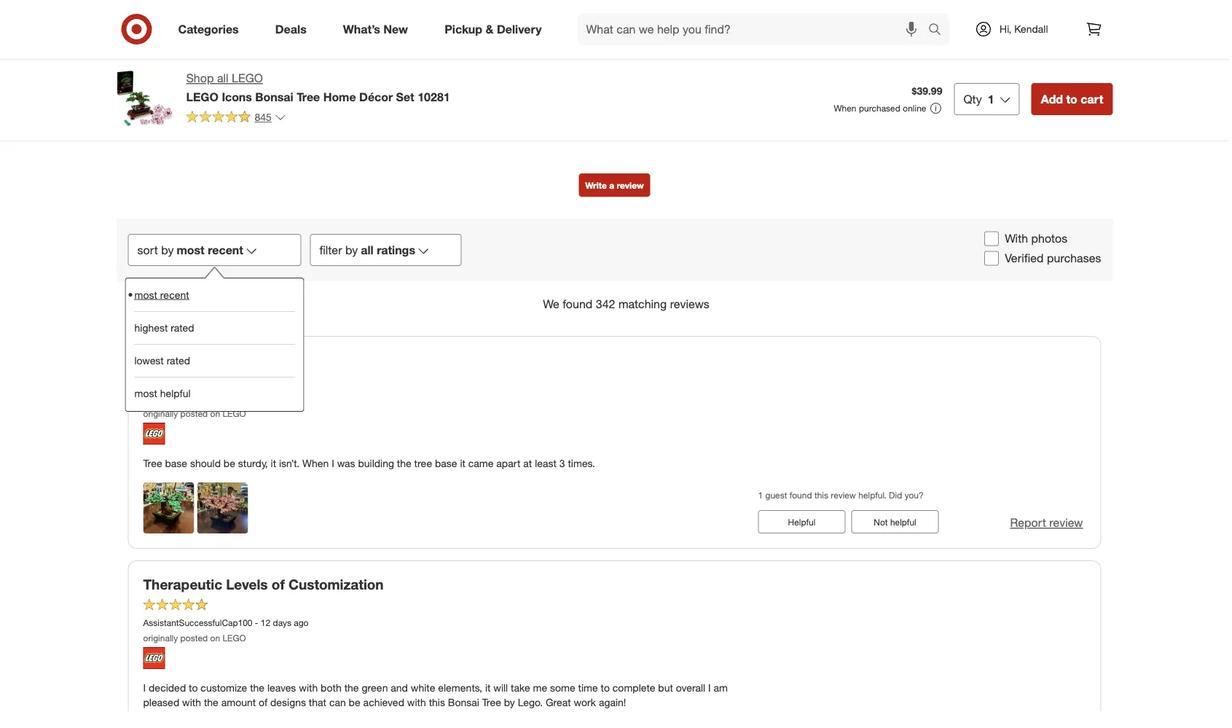 Task type: describe. For each thing, give the bounding box(es) containing it.
i decided to customize the leaves with both the green and white elements, it will take me some time to complete but overall i am pleased with the amount of designs that can be achieved with this bonsai tree by lego. great work again!
[[143, 681, 728, 709]]

helpful
[[788, 516, 816, 527]]

levels
[[226, 576, 268, 592]]

will
[[494, 681, 508, 694]]

guest review image 2 of 2, zoom in image
[[197, 482, 248, 533]]

0 horizontal spatial it
[[271, 457, 276, 470]]

we found 342 matching reviews
[[543, 297, 710, 311]]

845 link
[[186, 110, 286, 127]]

time
[[578, 681, 598, 694]]

on for be
[[210, 408, 220, 419]]

2 horizontal spatial with
[[407, 696, 426, 709]]

2 horizontal spatial i
[[709, 681, 711, 694]]

apart
[[497, 457, 521, 470]]

was
[[337, 457, 355, 470]]

came
[[469, 457, 494, 470]]

guest review image 5 of 12, zoom in image
[[666, 49, 757, 140]]

rated for highest rated
[[171, 321, 194, 334]]

write a review button
[[579, 174, 651, 197]]

categories link
[[166, 13, 257, 45]]

report
[[1011, 516, 1047, 530]]

originally posted on lego for should
[[143, 408, 246, 419]]

sort
[[137, 243, 158, 257]]

lowest rated
[[134, 354, 190, 367]]

see more review images button
[[872, 49, 963, 140]]

by inside i decided to customize the leaves with both the green and white elements, it will take me some time to complete but overall i am pleased with the amount of designs that can be achieved with this bonsai tree by lego. great work again!
[[504, 696, 515, 709]]

lowest rated link
[[134, 344, 295, 377]]

lego down shop
[[186, 90, 219, 104]]

home
[[323, 90, 356, 104]]

most recent link
[[134, 278, 295, 311]]

most recent
[[134, 288, 189, 301]]

1 horizontal spatial with
[[299, 681, 318, 694]]

ratings
[[377, 243, 415, 257]]

with photos
[[1005, 232, 1068, 246]]

that
[[309, 696, 327, 709]]

complete
[[613, 681, 656, 694]]

qty 1
[[964, 92, 995, 106]]

when purchased online
[[834, 103, 927, 114]]

filter by all ratings
[[320, 243, 415, 257]]

review inside the write a review button
[[617, 180, 644, 191]]

0 horizontal spatial set
[[143, 351, 165, 368]]

all inside shop all lego lego icons bonsai tree home décor set 10281
[[217, 71, 229, 85]]

sturdy,
[[238, 457, 268, 470]]

appropriate
[[224, 351, 301, 368]]

customize
[[201, 681, 247, 694]]

1 horizontal spatial days
[[273, 617, 292, 628]]

both
[[321, 681, 342, 694]]

of inside i decided to customize the leaves with both the green and white elements, it will take me some time to complete but overall i am pleased with the amount of designs that can be achieved with this bonsai tree by lego. great work again!
[[259, 696, 268, 709]]

hi, kendall
[[1000, 23, 1048, 35]]

0 horizontal spatial i
[[143, 681, 146, 694]]

0 vertical spatial be
[[224, 457, 235, 470]]

set name is appropriate
[[143, 351, 301, 368]]

achieved
[[363, 696, 404, 709]]

and
[[391, 681, 408, 694]]

but
[[658, 681, 673, 694]]

0 horizontal spatial -
[[143, 393, 147, 403]]

verified
[[1005, 251, 1044, 265]]

add to cart
[[1041, 92, 1104, 106]]

helpful for not helpful
[[891, 516, 917, 527]]

new
[[384, 22, 408, 36]]

0 horizontal spatial found
[[563, 297, 593, 311]]

review left helpful.
[[831, 490, 856, 500]]

highest rated
[[134, 321, 194, 334]]

report review
[[1011, 516, 1083, 530]]

1 vertical spatial -
[[255, 617, 258, 628]]

What can we help you find? suggestions appear below search field
[[578, 13, 932, 45]]

guest
[[766, 490, 788, 500]]

lowest
[[134, 354, 164, 367]]

some
[[550, 681, 576, 694]]

12
[[261, 617, 271, 628]]

originally for base
[[143, 408, 178, 419]]

0 vertical spatial most
[[177, 243, 205, 257]]

least
[[535, 457, 557, 470]]

&
[[486, 22, 494, 36]]

photos
[[1032, 232, 1068, 246]]

guest review image 1 of 2, zoom in image
[[143, 482, 194, 533]]

bonsai inside i decided to customize the leaves with both the green and white elements, it will take me some time to complete but overall i am pleased with the amount of designs that can be achieved with this bonsai tree by lego. great work again!
[[448, 696, 480, 709]]

the down customize
[[204, 696, 219, 709]]

more
[[916, 81, 939, 93]]

write a review
[[585, 180, 644, 191]]

can
[[329, 696, 346, 709]]

guest review image 1 of 12, zoom in image
[[255, 49, 346, 140]]

search button
[[922, 13, 957, 48]]

filter
[[320, 243, 342, 257]]

categories
[[178, 22, 239, 36]]

tree inside shop all lego lego icons bonsai tree home décor set 10281
[[297, 90, 320, 104]]

verified purchases
[[1005, 251, 1102, 265]]

again!
[[599, 696, 626, 709]]

lego.
[[518, 696, 543, 709]]

0 vertical spatial of
[[272, 576, 285, 592]]

am
[[714, 681, 728, 694]]

add
[[1041, 92, 1063, 106]]

1 horizontal spatial when
[[834, 103, 857, 114]]

name
[[169, 351, 206, 368]]

- 9 days ago
[[143, 393, 192, 403]]

at
[[524, 457, 532, 470]]

amount
[[221, 696, 256, 709]]

write
[[585, 180, 607, 191]]

review inside the report review button
[[1050, 516, 1083, 530]]

report review button
[[1011, 514, 1083, 531]]

0 vertical spatial 1
[[988, 92, 995, 106]]

lego up icons
[[232, 71, 263, 85]]

hi,
[[1000, 23, 1012, 35]]

pickup
[[445, 22, 483, 36]]

1 horizontal spatial it
[[460, 457, 466, 470]]

qty
[[964, 92, 982, 106]]

2 base from the left
[[435, 457, 457, 470]]

not
[[874, 516, 888, 527]]

work
[[574, 696, 596, 709]]

review
[[565, 14, 613, 31]]

shop
[[186, 71, 214, 85]]

guest review image 6 of 12, zoom in image
[[769, 49, 860, 140]]

be inside i decided to customize the leaves with both the green and white elements, it will take me some time to complete but overall i am pleased with the amount of designs that can be achieved with this bonsai tree by lego. great work again!
[[349, 696, 361, 709]]

posted for should
[[180, 408, 208, 419]]

lego up sturdy,
[[223, 408, 246, 419]]

1 vertical spatial ago
[[294, 617, 309, 628]]

review images
[[565, 14, 664, 31]]



Task type: vqa. For each thing, say whether or not it's contained in the screenshot.
845
yes



Task type: locate. For each thing, give the bounding box(es) containing it.
1 vertical spatial of
[[259, 696, 268, 709]]

1 originally posted on lego from the top
[[143, 408, 246, 419]]

2 originally posted on lego from the top
[[143, 632, 246, 643]]

with down white
[[407, 696, 426, 709]]

we
[[543, 297, 560, 311]]

1 horizontal spatial be
[[349, 696, 361, 709]]

take
[[511, 681, 530, 694]]

customization
[[289, 576, 384, 592]]

not helpful
[[874, 516, 917, 527]]

set down highest on the top left of the page
[[143, 351, 165, 368]]

helpful for most helpful
[[160, 387, 191, 400]]

helpful right 9
[[160, 387, 191, 400]]

-
[[143, 393, 147, 403], [255, 617, 258, 628]]

1 originally from the top
[[143, 408, 178, 419]]

pickup & delivery
[[445, 22, 542, 36]]

recent up highest rated
[[160, 288, 189, 301]]

- left 12
[[255, 617, 258, 628]]

by for filter by
[[345, 243, 358, 257]]

0 vertical spatial on
[[210, 408, 220, 419]]

2 horizontal spatial tree
[[482, 696, 501, 709]]

all
[[217, 71, 229, 85], [361, 243, 374, 257]]

by right filter on the top left of the page
[[345, 243, 358, 257]]

845
[[255, 111, 272, 123]]

most for most recent
[[134, 288, 157, 301]]

reviews
[[670, 297, 710, 311]]

0 vertical spatial tree
[[297, 90, 320, 104]]

0 vertical spatial set
[[396, 90, 415, 104]]

most up highest on the top left of the page
[[134, 288, 157, 301]]

1 on from the top
[[210, 408, 220, 419]]

1 vertical spatial found
[[790, 490, 812, 500]]

rated right lowest
[[167, 354, 190, 367]]

1 horizontal spatial -
[[255, 617, 258, 628]]

tree inside i decided to customize the leaves with both the green and white elements, it will take me some time to complete but overall i am pleased with the amount of designs that can be achieved with this bonsai tree by lego. great work again!
[[482, 696, 501, 709]]

helpful button
[[758, 510, 846, 533]]

1 vertical spatial bonsai
[[448, 696, 480, 709]]

the left tree
[[397, 457, 412, 470]]

- left 9
[[143, 393, 147, 403]]

bonsai inside shop all lego lego icons bonsai tree home décor set 10281
[[255, 90, 294, 104]]

0 vertical spatial ago
[[177, 393, 192, 403]]

0 vertical spatial originally posted on lego
[[143, 408, 246, 419]]

review inside "see more review images"
[[885, 95, 914, 108]]

therapeutic levels of customization
[[143, 576, 384, 592]]

0 vertical spatial recent
[[208, 243, 243, 257]]

purchases
[[1047, 251, 1102, 265]]

Verified purchases checkbox
[[985, 251, 999, 266]]

1 horizontal spatial set
[[396, 90, 415, 104]]

times.
[[568, 457, 595, 470]]

i left was
[[332, 457, 334, 470]]

designs
[[270, 696, 306, 709]]

highest
[[134, 321, 168, 334]]

to
[[1067, 92, 1078, 106], [189, 681, 198, 694], [601, 681, 610, 694]]

found right we at the left top of page
[[563, 297, 593, 311]]

add to cart button
[[1032, 83, 1113, 115]]

to inside button
[[1067, 92, 1078, 106]]

342
[[596, 297, 615, 311]]

0 vertical spatial -
[[143, 393, 147, 403]]

i up pleased
[[143, 681, 146, 694]]

rated for lowest rated
[[167, 354, 190, 367]]

0 horizontal spatial bonsai
[[255, 90, 294, 104]]

ago right 12
[[294, 617, 309, 628]]

icons
[[222, 90, 252, 104]]

2 vertical spatial tree
[[482, 696, 501, 709]]

kendall
[[1015, 23, 1048, 35]]

did
[[889, 490, 903, 500]]

1 vertical spatial posted
[[180, 632, 208, 643]]

ago right 9
[[177, 393, 192, 403]]

1 horizontal spatial of
[[272, 576, 285, 592]]

1 vertical spatial most
[[134, 288, 157, 301]]

helpful.
[[859, 490, 887, 500]]

$39.99
[[912, 85, 943, 97]]

2 horizontal spatial by
[[504, 696, 515, 709]]

building
[[358, 457, 394, 470]]

on down assistantsuccessfulcap100 - 12 days ago
[[210, 632, 220, 643]]

with down decided
[[182, 696, 201, 709]]

see
[[895, 81, 913, 93]]

delivery
[[497, 22, 542, 36]]

1
[[988, 92, 995, 106], [758, 490, 763, 500]]

With photos checkbox
[[985, 232, 999, 246]]

recent
[[208, 243, 243, 257], [160, 288, 189, 301]]

purchased
[[859, 103, 901, 114]]

assistantsuccessfulcap100 - 12 days ago
[[143, 617, 309, 628]]

assistantsuccessfulcap100
[[143, 617, 253, 628]]

to right decided
[[189, 681, 198, 694]]

2 on from the top
[[210, 632, 220, 643]]

2 horizontal spatial to
[[1067, 92, 1078, 106]]

1 vertical spatial images
[[917, 95, 950, 108]]

pickup & delivery link
[[432, 13, 560, 45]]

the up can
[[344, 681, 359, 694]]

to up 'again!'
[[601, 681, 610, 694]]

all left the ratings
[[361, 243, 374, 257]]

set inside shop all lego lego icons bonsai tree home décor set 10281
[[396, 90, 415, 104]]

matching
[[619, 297, 667, 311]]

by
[[161, 243, 174, 257], [345, 243, 358, 257], [504, 696, 515, 709]]

on up should
[[210, 408, 220, 419]]

sort by most recent
[[137, 243, 243, 257]]

2 horizontal spatial it
[[485, 681, 491, 694]]

2 originally from the top
[[143, 632, 178, 643]]

what's
[[343, 22, 380, 36]]

guest review image 2 of 12, zoom in image
[[358, 49, 449, 140]]

of right levels
[[272, 576, 285, 592]]

1 horizontal spatial recent
[[208, 243, 243, 257]]

3
[[560, 457, 565, 470]]

guest review image 4 of 12, zoom in image
[[563, 49, 655, 140]]

0 vertical spatial bonsai
[[255, 90, 294, 104]]

this inside i decided to customize the leaves with both the green and white elements, it will take me some time to complete but overall i am pleased with the amount of designs that can be achieved with this bonsai tree by lego. great work again!
[[429, 696, 445, 709]]

recent up most recent link
[[208, 243, 243, 257]]

images inside "see more review images"
[[917, 95, 950, 108]]

1 right qty
[[988, 92, 995, 106]]

0 horizontal spatial be
[[224, 457, 235, 470]]

it inside i decided to customize the leaves with both the green and white elements, it will take me some time to complete but overall i am pleased with the amount of designs that can be achieved with this bonsai tree by lego. great work again!
[[485, 681, 491, 694]]

1 left guest
[[758, 490, 763, 500]]

this
[[815, 490, 829, 500], [429, 696, 445, 709]]

it left will
[[485, 681, 491, 694]]

guest review image 3 of 12, zoom in image
[[461, 49, 552, 140]]

1 base from the left
[[165, 457, 187, 470]]

1 horizontal spatial found
[[790, 490, 812, 500]]

rated right highest on the top left of the page
[[171, 321, 194, 334]]

i
[[332, 457, 334, 470], [143, 681, 146, 694], [709, 681, 711, 694]]

i left the am
[[709, 681, 711, 694]]

posted for to
[[180, 632, 208, 643]]

1 horizontal spatial i
[[332, 457, 334, 470]]

with
[[1005, 232, 1028, 246]]

base left should
[[165, 457, 187, 470]]

1 vertical spatial on
[[210, 632, 220, 643]]

posted down - 9 days ago
[[180, 408, 208, 419]]

lego down assistantsuccessfulcap100 - 12 days ago
[[223, 632, 246, 643]]

this up helpful button
[[815, 490, 829, 500]]

originally for decided
[[143, 632, 178, 643]]

0 vertical spatial helpful
[[160, 387, 191, 400]]

by for sort by
[[161, 243, 174, 257]]

images down more
[[917, 95, 950, 108]]

posted down "assistantsuccessfulcap100"
[[180, 632, 208, 643]]

on for customize
[[210, 632, 220, 643]]

1 vertical spatial set
[[143, 351, 165, 368]]

white
[[411, 681, 435, 694]]

image of lego icons bonsai tree home décor set 10281 image
[[116, 70, 175, 128]]

by down will
[[504, 696, 515, 709]]

helpful right not at the right
[[891, 516, 917, 527]]

1 horizontal spatial base
[[435, 457, 457, 470]]

1 vertical spatial recent
[[160, 288, 189, 301]]

originally posted on lego down "assistantsuccessfulcap100"
[[143, 632, 246, 643]]

0 horizontal spatial recent
[[160, 288, 189, 301]]

you?
[[905, 490, 924, 500]]

1 vertical spatial be
[[349, 696, 361, 709]]

1 horizontal spatial bonsai
[[448, 696, 480, 709]]

1 vertical spatial 1
[[758, 490, 763, 500]]

0 horizontal spatial of
[[259, 696, 268, 709]]

review down 'see'
[[885, 95, 914, 108]]

when
[[834, 103, 857, 114], [302, 457, 329, 470]]

0 vertical spatial all
[[217, 71, 229, 85]]

2 posted from the top
[[180, 632, 208, 643]]

originally posted on lego
[[143, 408, 246, 419], [143, 632, 246, 643]]

1 vertical spatial rated
[[167, 354, 190, 367]]

with
[[299, 681, 318, 694], [182, 696, 201, 709], [407, 696, 426, 709]]

base right tree
[[435, 457, 457, 470]]

of down leaves
[[259, 696, 268, 709]]

be left sturdy,
[[224, 457, 235, 470]]

should
[[190, 457, 221, 470]]

0 horizontal spatial images
[[617, 14, 664, 31]]

0 horizontal spatial tree
[[143, 457, 162, 470]]

1 vertical spatial originally
[[143, 632, 178, 643]]

therapeutic
[[143, 576, 222, 592]]

9
[[149, 393, 154, 403]]

1 posted from the top
[[180, 408, 208, 419]]

0 horizontal spatial 1
[[758, 490, 763, 500]]

1 guest found this review helpful. did you?
[[758, 490, 924, 500]]

with up that
[[299, 681, 318, 694]]

0 horizontal spatial ago
[[177, 393, 192, 403]]

found right guest
[[790, 490, 812, 500]]

originally posted on lego for to
[[143, 632, 246, 643]]

0 vertical spatial when
[[834, 103, 857, 114]]

most helpful
[[134, 387, 191, 400]]

by right sort
[[161, 243, 174, 257]]

be
[[224, 457, 235, 470], [349, 696, 361, 709]]

0 horizontal spatial helpful
[[160, 387, 191, 400]]

great
[[546, 696, 571, 709]]

deals
[[275, 22, 307, 36]]

tree up guest review image 1 of 2, zoom in
[[143, 457, 162, 470]]

1 horizontal spatial by
[[345, 243, 358, 257]]

0 vertical spatial this
[[815, 490, 829, 500]]

the up amount
[[250, 681, 265, 694]]

0 horizontal spatial base
[[165, 457, 187, 470]]

1 horizontal spatial images
[[917, 95, 950, 108]]

pleased
[[143, 696, 179, 709]]

0 vertical spatial originally
[[143, 408, 178, 419]]

0 horizontal spatial when
[[302, 457, 329, 470]]

0 vertical spatial rated
[[171, 321, 194, 334]]

it left isn't.
[[271, 457, 276, 470]]

review right report
[[1050, 516, 1083, 530]]

0 horizontal spatial all
[[217, 71, 229, 85]]

tree
[[414, 457, 432, 470]]

helpful
[[160, 387, 191, 400], [891, 516, 917, 527]]

elements,
[[438, 681, 483, 694]]

0 horizontal spatial with
[[182, 696, 201, 709]]

not helpful button
[[852, 510, 939, 533]]

most for most helpful
[[134, 387, 157, 400]]

tree base should be sturdy, it isn't. when i was building the tree base it came apart at least 3 times.
[[143, 457, 595, 470]]

days right 9
[[156, 393, 175, 403]]

when left purchased
[[834, 103, 857, 114]]

review right 'a'
[[617, 180, 644, 191]]

1 vertical spatial when
[[302, 457, 329, 470]]

1 horizontal spatial tree
[[297, 90, 320, 104]]

0 horizontal spatial this
[[429, 696, 445, 709]]

1 horizontal spatial ago
[[294, 617, 309, 628]]

be right can
[[349, 696, 361, 709]]

set left 10281
[[396, 90, 415, 104]]

most right sort
[[177, 243, 205, 257]]

0 vertical spatial posted
[[180, 408, 208, 419]]

days
[[156, 393, 175, 403], [273, 617, 292, 628]]

deals link
[[263, 13, 325, 45]]

1 vertical spatial days
[[273, 617, 292, 628]]

ago
[[177, 393, 192, 403], [294, 617, 309, 628]]

images right review
[[617, 14, 664, 31]]

1 vertical spatial helpful
[[891, 516, 917, 527]]

most down lowest
[[134, 387, 157, 400]]

1 vertical spatial all
[[361, 243, 374, 257]]

helpful inside button
[[891, 516, 917, 527]]

it
[[271, 457, 276, 470], [460, 457, 466, 470], [485, 681, 491, 694]]

me
[[533, 681, 547, 694]]

1 horizontal spatial helpful
[[891, 516, 917, 527]]

1 horizontal spatial all
[[361, 243, 374, 257]]

1 horizontal spatial this
[[815, 490, 829, 500]]

0 vertical spatial days
[[156, 393, 175, 403]]

bonsai up 845
[[255, 90, 294, 104]]

isn't.
[[279, 457, 300, 470]]

1 vertical spatial originally posted on lego
[[143, 632, 246, 643]]

tree down will
[[482, 696, 501, 709]]

0 horizontal spatial days
[[156, 393, 175, 403]]

this down white
[[429, 696, 445, 709]]

images
[[617, 14, 664, 31], [917, 95, 950, 108]]

2 vertical spatial most
[[134, 387, 157, 400]]

1 horizontal spatial to
[[601, 681, 610, 694]]

online
[[903, 103, 927, 114]]

originally down - 9 days ago
[[143, 408, 178, 419]]

to right add
[[1067, 92, 1078, 106]]

days right 12
[[273, 617, 292, 628]]

1 vertical spatial tree
[[143, 457, 162, 470]]

tree left home
[[297, 90, 320, 104]]

all right shop
[[217, 71, 229, 85]]

green
[[362, 681, 388, 694]]

bonsai down elements,
[[448, 696, 480, 709]]

it left the came
[[460, 457, 466, 470]]

search
[[922, 23, 957, 38]]

highest rated link
[[134, 311, 295, 344]]

0 horizontal spatial by
[[161, 243, 174, 257]]

0 horizontal spatial to
[[189, 681, 198, 694]]

1 vertical spatial this
[[429, 696, 445, 709]]

0 vertical spatial found
[[563, 297, 593, 311]]

1 horizontal spatial 1
[[988, 92, 995, 106]]

originally down "assistantsuccessfulcap100"
[[143, 632, 178, 643]]

originally posted on lego down - 9 days ago
[[143, 408, 246, 419]]

0 vertical spatial images
[[617, 14, 664, 31]]

see more review images
[[885, 81, 950, 108]]

when right isn't.
[[302, 457, 329, 470]]



